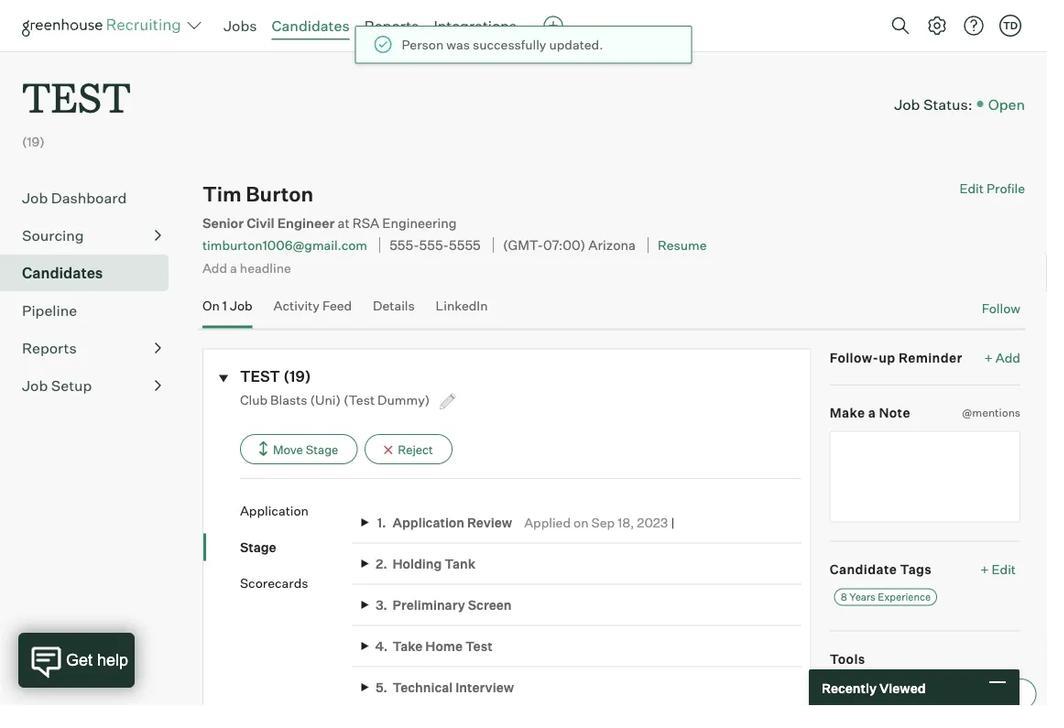 Task type: describe. For each thing, give the bounding box(es) containing it.
greenhouse recruiting image
[[22, 15, 187, 37]]

1 horizontal spatial edit
[[992, 562, 1017, 578]]

2023
[[637, 515, 669, 531]]

experience
[[878, 591, 931, 604]]

timburton1006@gmail.com
[[202, 237, 368, 253]]

pipeline link
[[22, 300, 161, 322]]

details
[[373, 298, 415, 314]]

07:00)
[[544, 237, 586, 253]]

job status:
[[895, 95, 973, 113]]

tools email tim
[[830, 651, 922, 702]]

move stage
[[273, 442, 339, 457]]

stage inside button
[[306, 442, 339, 457]]

note
[[880, 405, 911, 421]]

add a headline
[[202, 260, 291, 276]]

up
[[879, 350, 896, 366]]

application link
[[240, 502, 352, 520]]

sep
[[592, 515, 615, 531]]

td button
[[1000, 15, 1022, 37]]

reject button
[[365, 435, 453, 465]]

application inside "link"
[[240, 503, 309, 519]]

test link
[[22, 51, 131, 128]]

dummy)
[[378, 392, 430, 408]]

tags
[[901, 562, 932, 578]]

job setup
[[22, 377, 92, 395]]

resume
[[658, 237, 707, 253]]

test
[[466, 639, 493, 655]]

4. take home test
[[375, 639, 493, 655]]

linkedin
[[436, 298, 488, 314]]

+ add link
[[985, 349, 1021, 367]]

recently viewed
[[822, 680, 926, 696]]

on 1 job
[[202, 298, 253, 314]]

5.
[[376, 680, 388, 696]]

2 555- from the left
[[419, 237, 449, 253]]

resume link
[[658, 237, 707, 253]]

1 horizontal spatial application
[[393, 515, 465, 531]]

3. preliminary screen
[[376, 598, 512, 614]]

years
[[850, 591, 876, 604]]

1. application review applied on  sep 18, 2023 |
[[377, 515, 675, 531]]

0 horizontal spatial reports
[[22, 339, 77, 358]]

rsa
[[353, 215, 380, 231]]

arizona
[[589, 237, 636, 253]]

blasts
[[270, 392, 308, 408]]

0 horizontal spatial edit
[[960, 181, 984, 197]]

jobs
[[224, 16, 257, 35]]

tim inside tim burton senior civil engineer at rsa engineering
[[202, 182, 242, 207]]

open
[[989, 95, 1026, 113]]

status:
[[924, 95, 973, 113]]

sourcing
[[22, 227, 84, 245]]

td button
[[996, 11, 1026, 40]]

@mentions
[[963, 406, 1021, 420]]

integrations
[[434, 16, 517, 35]]

take
[[393, 639, 423, 655]]

job dashboard link
[[22, 187, 161, 209]]

4.
[[375, 639, 388, 655]]

@mentions link
[[963, 404, 1021, 422]]

person
[[402, 37, 444, 53]]

+ add
[[985, 350, 1021, 366]]

linkedin link
[[436, 298, 488, 325]]

on
[[574, 515, 589, 531]]

a for make
[[869, 405, 876, 421]]

candidate
[[830, 562, 898, 578]]

review
[[467, 515, 513, 531]]

1 vertical spatial stage
[[240, 540, 277, 556]]

1 horizontal spatial candidates link
[[272, 16, 350, 35]]

+ edit link
[[976, 557, 1021, 582]]

preliminary
[[393, 598, 465, 614]]

job dashboard
[[22, 189, 127, 207]]

email
[[866, 688, 897, 702]]

job for job setup
[[22, 377, 48, 395]]

1 horizontal spatial candidates
[[272, 16, 350, 35]]

civil
[[247, 215, 275, 231]]

on
[[202, 298, 220, 314]]

1 vertical spatial candidates link
[[22, 262, 161, 284]]

search image
[[890, 15, 912, 37]]

club
[[240, 392, 268, 408]]

test for test (19)
[[240, 368, 280, 386]]

move
[[273, 442, 303, 457]]

1
[[223, 298, 227, 314]]

1 horizontal spatial reports
[[364, 16, 419, 35]]

+ for + edit
[[981, 562, 990, 578]]

successfully
[[473, 37, 547, 53]]

job for job status:
[[895, 95, 921, 113]]

(test
[[344, 392, 375, 408]]

jobs link
[[224, 16, 257, 35]]

1 vertical spatial reports link
[[22, 338, 161, 360]]

scorecards
[[240, 576, 308, 592]]

home
[[426, 639, 463, 655]]

edit profile link
[[960, 181, 1026, 197]]

engineering
[[383, 215, 457, 231]]

edit profile
[[960, 181, 1026, 197]]

headline
[[240, 260, 291, 276]]

1 555- from the left
[[390, 237, 419, 253]]



Task type: vqa. For each thing, say whether or not it's contained in the screenshot.
Email
yes



Task type: locate. For each thing, give the bounding box(es) containing it.
job setup link
[[22, 375, 161, 397]]

None text field
[[830, 431, 1021, 523]]

configure image
[[927, 15, 949, 37]]

job right 1
[[230, 298, 253, 314]]

(uni)
[[310, 392, 341, 408]]

candidates
[[272, 16, 350, 35], [22, 264, 103, 283]]

555-555-5555
[[390, 237, 481, 253]]

reports
[[364, 16, 419, 35], [22, 339, 77, 358]]

0 vertical spatial edit
[[960, 181, 984, 197]]

candidate tags
[[830, 562, 932, 578]]

reports link down pipeline link on the left top of page
[[22, 338, 161, 360]]

stage up 'scorecards'
[[240, 540, 277, 556]]

edit left profile
[[960, 181, 984, 197]]

1 vertical spatial reports
[[22, 339, 77, 358]]

(19)
[[22, 134, 45, 150], [283, 368, 311, 386]]

technical
[[393, 680, 453, 696]]

0 horizontal spatial stage
[[240, 540, 277, 556]]

+ inside + edit link
[[981, 562, 990, 578]]

td
[[1004, 19, 1019, 32]]

applied
[[524, 515, 571, 531]]

senior
[[202, 215, 244, 231]]

activity feed link
[[274, 298, 352, 325]]

0 vertical spatial candidates link
[[272, 16, 350, 35]]

(19) down test link in the top left of the page
[[22, 134, 45, 150]]

+ for + add
[[985, 350, 993, 366]]

1 horizontal spatial tim
[[900, 688, 922, 702]]

tank
[[445, 556, 476, 572]]

profile
[[987, 181, 1026, 197]]

a left note
[[869, 405, 876, 421]]

follow-
[[830, 350, 879, 366]]

job left status:
[[895, 95, 921, 113]]

make a note
[[830, 405, 911, 421]]

job
[[895, 95, 921, 113], [22, 189, 48, 207], [230, 298, 253, 314], [22, 377, 48, 395]]

reports link
[[364, 16, 419, 35], [22, 338, 161, 360]]

job left 'setup'
[[22, 377, 48, 395]]

1 vertical spatial +
[[981, 562, 990, 578]]

burton
[[246, 182, 314, 207]]

0 vertical spatial reports
[[364, 16, 419, 35]]

1 horizontal spatial test
[[240, 368, 280, 386]]

job for job dashboard
[[22, 189, 48, 207]]

pipeline
[[22, 302, 77, 320]]

0 horizontal spatial (19)
[[22, 134, 45, 150]]

holding
[[393, 556, 442, 572]]

1 vertical spatial add
[[996, 350, 1021, 366]]

0 horizontal spatial reports link
[[22, 338, 161, 360]]

+ edit
[[981, 562, 1017, 578]]

application up stage link
[[240, 503, 309, 519]]

0 horizontal spatial add
[[202, 260, 227, 276]]

|
[[671, 515, 675, 531]]

0 vertical spatial tim
[[202, 182, 242, 207]]

application up 2. holding tank
[[393, 515, 465, 531]]

email tim button
[[830, 679, 1037, 707]]

integrations link
[[434, 16, 517, 35]]

8 years experience
[[841, 591, 931, 604]]

feed
[[323, 298, 352, 314]]

reports down pipeline
[[22, 339, 77, 358]]

edit
[[960, 181, 984, 197], [992, 562, 1017, 578]]

person was successfully updated.
[[402, 37, 604, 53]]

was
[[447, 37, 470, 53]]

5. technical interview
[[376, 680, 514, 696]]

1 horizontal spatial reports link
[[364, 16, 419, 35]]

add down the follow link
[[996, 350, 1021, 366]]

1 vertical spatial edit
[[992, 562, 1017, 578]]

test for test
[[22, 70, 131, 124]]

stage link
[[240, 539, 352, 557]]

0 vertical spatial a
[[230, 260, 237, 276]]

0 horizontal spatial test
[[22, 70, 131, 124]]

engineer
[[277, 215, 335, 231]]

1 vertical spatial test
[[240, 368, 280, 386]]

tools
[[830, 651, 866, 667]]

(19) up 'blasts'
[[283, 368, 311, 386]]

screen
[[468, 598, 512, 614]]

0 horizontal spatial candidates link
[[22, 262, 161, 284]]

recently
[[822, 680, 877, 696]]

8 years experience link
[[835, 589, 938, 606]]

a for add
[[230, 260, 237, 276]]

stage right the move
[[306, 442, 339, 457]]

0 vertical spatial add
[[202, 260, 227, 276]]

tim burton senior civil engineer at rsa engineering
[[202, 182, 457, 231]]

1 vertical spatial candidates
[[22, 264, 103, 283]]

candidates link up pipeline link on the left top of page
[[22, 262, 161, 284]]

1 vertical spatial tim
[[900, 688, 922, 702]]

0 vertical spatial (19)
[[22, 134, 45, 150]]

tim inside tools email tim
[[900, 688, 922, 702]]

0 horizontal spatial application
[[240, 503, 309, 519]]

sourcing link
[[22, 225, 161, 247]]

1 horizontal spatial add
[[996, 350, 1021, 366]]

move stage button
[[240, 435, 358, 465]]

2.
[[376, 556, 388, 572]]

1 vertical spatial (19)
[[283, 368, 311, 386]]

1 horizontal spatial (19)
[[283, 368, 311, 386]]

dashboard
[[51, 189, 127, 207]]

follow
[[982, 301, 1021, 317]]

on 1 job link
[[202, 298, 253, 325]]

a
[[230, 260, 237, 276], [869, 405, 876, 421]]

candidates link right jobs link
[[272, 16, 350, 35]]

at
[[338, 215, 350, 231]]

1 vertical spatial a
[[869, 405, 876, 421]]

2. holding tank
[[376, 556, 476, 572]]

updated.
[[549, 37, 604, 53]]

0 horizontal spatial a
[[230, 260, 237, 276]]

tim
[[202, 182, 242, 207], [900, 688, 922, 702]]

0 vertical spatial test
[[22, 70, 131, 124]]

interview
[[456, 680, 514, 696]]

reports link up person
[[364, 16, 419, 35]]

make
[[830, 405, 866, 421]]

candidates right jobs link
[[272, 16, 350, 35]]

tim up senior
[[202, 182, 242, 207]]

stage
[[306, 442, 339, 457], [240, 540, 277, 556]]

activity feed
[[274, 298, 352, 314]]

job up sourcing
[[22, 189, 48, 207]]

0 vertical spatial stage
[[306, 442, 339, 457]]

test (19)
[[240, 368, 311, 386]]

viewed
[[880, 680, 926, 696]]

1 horizontal spatial stage
[[306, 442, 339, 457]]

scorecards link
[[240, 575, 352, 593]]

+ right the tags at the right bottom
[[981, 562, 990, 578]]

+ down the follow link
[[985, 350, 993, 366]]

reports up person
[[364, 16, 419, 35]]

activity
[[274, 298, 320, 314]]

8
[[841, 591, 848, 604]]

candidates down sourcing
[[22, 264, 103, 283]]

tim right email
[[900, 688, 922, 702]]

1 horizontal spatial a
[[869, 405, 876, 421]]

test
[[22, 70, 131, 124], [240, 368, 280, 386]]

reject
[[398, 442, 433, 457]]

0 vertical spatial candidates
[[272, 16, 350, 35]]

0 vertical spatial reports link
[[364, 16, 419, 35]]

test down greenhouse recruiting "image"
[[22, 70, 131, 124]]

test up the club
[[240, 368, 280, 386]]

add up on
[[202, 260, 227, 276]]

1.
[[377, 515, 386, 531]]

0 horizontal spatial candidates
[[22, 264, 103, 283]]

a left headline on the top
[[230, 260, 237, 276]]

edit right the tags at the right bottom
[[992, 562, 1017, 578]]

timburton1006@gmail.com link
[[202, 237, 368, 253]]

0 horizontal spatial tim
[[202, 182, 242, 207]]

0 vertical spatial +
[[985, 350, 993, 366]]



